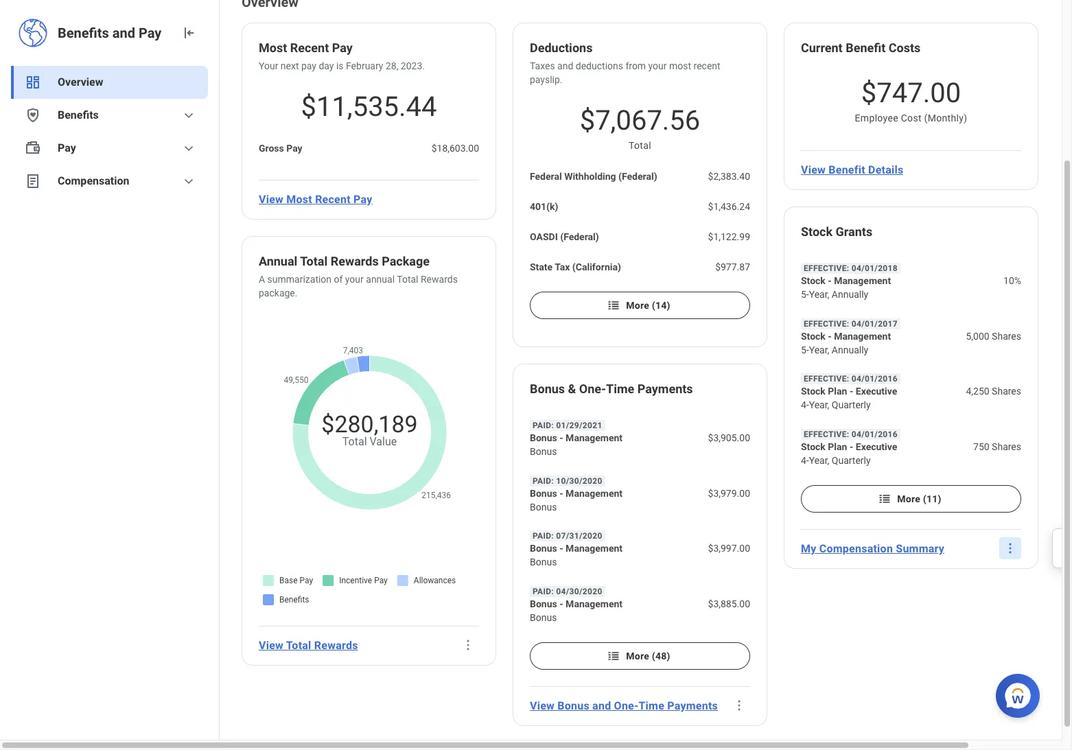 Task type: describe. For each thing, give the bounding box(es) containing it.
shares for 5,000 shares
[[992, 331, 1021, 342]]

compensation inside button
[[819, 542, 893, 555]]

stock grants
[[801, 224, 873, 239]]

pay left the transformation import image
[[139, 25, 162, 41]]

bonus - management bonus for $3,885.00
[[530, 599, 623, 624]]

2023.
[[401, 60, 425, 71]]

04/01/2018
[[852, 263, 898, 273]]

grants
[[836, 224, 873, 239]]

5,000
[[966, 331, 990, 342]]

chevron down small image for pay
[[181, 140, 197, 157]]

stock plan - executive 4-year, quarterly for 4,250 shares
[[801, 386, 897, 411]]

oasdi (federal)
[[530, 231, 599, 242]]

5- for 10%
[[801, 289, 809, 300]]

most inside button
[[286, 193, 312, 206]]

04/01/2017
[[852, 319, 898, 329]]

task pay image
[[25, 140, 41, 157]]

benefits button
[[11, 99, 208, 132]]

from
[[626, 60, 646, 71]]

annually for 5,000 shares
[[832, 344, 869, 355]]

of
[[334, 274, 343, 285]]

overview
[[58, 76, 103, 89]]

$3,997.00
[[708, 543, 750, 554]]

$1,122.99
[[708, 231, 750, 242]]

summarization
[[267, 274, 332, 285]]

view for view most recent pay
[[259, 193, 284, 206]]

bonus - management bonus for $3,979.00
[[530, 488, 623, 513]]

your
[[259, 60, 278, 71]]

more for paid: 01/29/2021
[[626, 651, 649, 662]]

gross pay
[[259, 143, 302, 154]]

recent inside most recent pay your next pay day is february 28, 2023.
[[290, 41, 329, 55]]

more for $7,067.56
[[626, 300, 649, 311]]

view for view total rewards
[[259, 639, 284, 652]]

750
[[973, 442, 990, 453]]

pay button
[[11, 132, 208, 165]]

and inside 'navigation pane' region
[[112, 25, 135, 41]]

my compensation summary button
[[796, 535, 950, 562]]

recent
[[694, 60, 721, 71]]

current
[[801, 41, 843, 55]]

view benefit details
[[801, 163, 904, 176]]

management for $3,997.00
[[566, 543, 623, 554]]

deductions
[[576, 60, 623, 71]]

- for $3,885.00
[[560, 599, 563, 610]]

(monthly)
[[924, 113, 968, 124]]

paid: 07/31/2020
[[533, 532, 602, 541]]

package
[[382, 254, 430, 268]]

paid: for $3,997.00
[[533, 532, 554, 541]]

annual total rewards package element
[[259, 253, 430, 273]]

04/01/2016 for 4,250 shares
[[852, 374, 898, 384]]

- for $3,997.00
[[560, 543, 563, 554]]

and for deductions
[[557, 60, 573, 71]]

costs
[[889, 41, 921, 55]]

more (11)
[[897, 494, 942, 505]]

quarterly for 4,250 shares
[[832, 400, 871, 411]]

deductions
[[530, 41, 593, 55]]

view most recent pay
[[259, 193, 372, 206]]

dashboard image
[[25, 74, 41, 91]]

stock grants element
[[801, 224, 873, 243]]

effective: for 750
[[804, 430, 849, 440]]

stock plan - executive 4-year, quarterly for 750 shares
[[801, 442, 897, 466]]

$7,067.56 total
[[580, 104, 700, 151]]

most recent pay element
[[259, 40, 353, 59]]

07/31/2020
[[556, 532, 602, 541]]

one- inside bonus & one-time payments 'element'
[[579, 382, 606, 396]]

view bonus and one-time payments
[[530, 699, 718, 712]]

related actions vertical image
[[1004, 542, 1017, 556]]

$3,905.00
[[708, 432, 750, 443]]

view for view bonus and one-time payments
[[530, 699, 555, 712]]

document alt image
[[25, 173, 41, 189]]

benefit for current
[[846, 41, 886, 55]]

- for 10%
[[828, 275, 832, 286]]

04/01/2016 for 750 shares
[[852, 430, 898, 440]]

plan for 4,250 shares
[[828, 386, 847, 397]]

time inside button
[[639, 699, 665, 712]]

deductions taxes and deductions from your most recent payslip.
[[530, 41, 721, 85]]

gross
[[259, 143, 284, 154]]

current benefit costs
[[801, 41, 921, 55]]

&
[[568, 382, 576, 396]]

$747.00 employee cost (monthly)
[[855, 77, 968, 124]]

payslip.
[[530, 74, 563, 85]]

10/30/2020
[[556, 476, 602, 486]]

$3,885.00
[[708, 599, 750, 610]]

plan for 750 shares
[[828, 442, 847, 453]]

effective: for 5,000
[[804, 319, 849, 329]]

bonus - management bonus for $3,905.00
[[530, 432, 623, 457]]

list view image
[[607, 650, 621, 663]]

federal withholding (federal)
[[530, 171, 657, 182]]

paid: 10/30/2020
[[533, 476, 602, 486]]

summary
[[896, 542, 945, 555]]

4,250
[[966, 386, 990, 397]]

$1,436.24
[[708, 201, 750, 212]]

1 effective: from the top
[[804, 263, 849, 273]]

view total rewards button
[[253, 632, 364, 659]]

04/30/2020
[[556, 587, 602, 597]]

$977.87
[[715, 262, 750, 273]]

5- for 5,000 shares
[[801, 344, 809, 355]]

more (14) button
[[530, 292, 750, 319]]

pay right gross
[[286, 143, 302, 154]]

chevron down small image for benefits
[[181, 107, 197, 124]]

750 shares
[[973, 442, 1021, 453]]

1 vertical spatial (federal)
[[560, 231, 599, 242]]

$11,535.44
[[301, 91, 437, 123]]

current benefit costs element
[[801, 40, 921, 59]]

(14)
[[652, 300, 670, 311]]

view total rewards
[[259, 639, 358, 652]]

stock for 5,000
[[801, 331, 826, 342]]

management for $3,979.00
[[566, 488, 623, 499]]

package.
[[259, 288, 298, 299]]

stock for 750
[[801, 442, 826, 453]]

shares for 750 shares
[[992, 442, 1021, 453]]

details
[[868, 163, 904, 176]]

(11)
[[923, 494, 942, 505]]

federal
[[530, 171, 562, 182]]

$747.00
[[861, 77, 961, 109]]

management for 10%
[[834, 275, 891, 286]]

about menu item
[[1053, 535, 1072, 562]]

employee
[[855, 113, 899, 124]]

view bonus and one-time payments button
[[524, 692, 724, 720]]

list view image for $7,067.56
[[607, 299, 621, 312]]

my compensation summary
[[801, 542, 945, 555]]

compensation button
[[11, 165, 208, 198]]

taxes and deductions from your most recent payslip. element
[[530, 59, 750, 86]]



Task type: locate. For each thing, give the bounding box(es) containing it.
5,000 shares
[[966, 331, 1021, 342]]

paid: left 07/31/2020
[[533, 532, 554, 541]]

effective: for 4,250
[[804, 374, 849, 384]]

0 vertical spatial shares
[[992, 331, 1021, 342]]

1 vertical spatial stock - management 5-year, annually
[[801, 331, 891, 355]]

paid: 01/29/2021
[[533, 421, 602, 430]]

- for $3,905.00
[[560, 432, 563, 443]]

and
[[112, 25, 135, 41], [557, 60, 573, 71], [592, 699, 611, 712]]

management down 'effective: 04/01/2018'
[[834, 275, 891, 286]]

1 paid: from the top
[[533, 421, 554, 430]]

3 shares from the top
[[992, 442, 1021, 453]]

management for 5,000 shares
[[834, 331, 891, 342]]

stock for 4,250
[[801, 386, 826, 397]]

a summarization of your annual total rewards package. element
[[259, 273, 479, 300]]

executive up the more (11) button
[[856, 442, 897, 453]]

most
[[669, 60, 691, 71]]

1 vertical spatial chevron down small image
[[181, 140, 197, 157]]

list view image
[[607, 299, 621, 312], [878, 492, 892, 506]]

1 vertical spatial payments
[[667, 699, 718, 712]]

3 year, from the top
[[809, 400, 830, 411]]

payments inside 'element'
[[638, 382, 693, 396]]

0 vertical spatial recent
[[290, 41, 329, 55]]

0 vertical spatial 04/01/2016
[[852, 374, 898, 384]]

0 vertical spatial quarterly
[[832, 400, 871, 411]]

chevron down small image inside the pay dropdown button
[[181, 140, 197, 157]]

your next pay day is february 28, 2023. element
[[259, 59, 425, 73]]

1 vertical spatial and
[[557, 60, 573, 71]]

and down list view image
[[592, 699, 611, 712]]

deductions element
[[530, 40, 593, 59]]

more left (11)
[[897, 494, 921, 505]]

rewards inside button
[[314, 639, 358, 652]]

list view image left 'more (14)'
[[607, 299, 621, 312]]

payments inside button
[[667, 699, 718, 712]]

2 benefits from the top
[[58, 108, 99, 122]]

pay inside most recent pay your next pay day is february 28, 2023.
[[332, 41, 353, 55]]

compensation inside dropdown button
[[58, 174, 129, 187]]

1 stock - management 5-year, annually from the top
[[801, 275, 891, 300]]

total inside view total rewards button
[[286, 639, 311, 652]]

2 vertical spatial more
[[626, 651, 649, 662]]

2 effective: 04/01/2016 from the top
[[804, 430, 898, 440]]

0 horizontal spatial time
[[606, 382, 635, 396]]

annual total rewards package a summarization of your annual total rewards package.
[[259, 254, 458, 299]]

effective: 04/01/2016 for 4,250 shares
[[804, 374, 898, 384]]

time inside 'element'
[[606, 382, 635, 396]]

2 horizontal spatial and
[[592, 699, 611, 712]]

0 vertical spatial list view image
[[607, 299, 621, 312]]

more (14)
[[626, 300, 670, 311]]

is
[[336, 60, 344, 71]]

benefits down "overview"
[[58, 108, 99, 122]]

more for effective: 04/01/2018
[[897, 494, 921, 505]]

stock - management 5-year, annually for 5,000 shares
[[801, 331, 891, 355]]

and up overview link
[[112, 25, 135, 41]]

0 vertical spatial stock - management 5-year, annually
[[801, 275, 891, 300]]

1 vertical spatial benefits
[[58, 108, 99, 122]]

benefit left costs
[[846, 41, 886, 55]]

pay up annual total rewards package element
[[354, 193, 372, 206]]

cost
[[901, 113, 922, 124]]

1 vertical spatial recent
[[315, 193, 351, 206]]

stock
[[801, 224, 833, 239], [801, 275, 826, 286], [801, 331, 826, 342], [801, 386, 826, 397], [801, 442, 826, 453]]

benefits for benefits
[[58, 108, 99, 122]]

0 vertical spatial one-
[[579, 382, 606, 396]]

4 year, from the top
[[809, 455, 830, 466]]

2 paid: from the top
[[533, 476, 554, 486]]

pay
[[139, 25, 162, 41], [332, 41, 353, 55], [58, 141, 76, 154], [286, 143, 302, 154], [354, 193, 372, 206]]

$18,603.00
[[432, 143, 479, 154]]

1 plan from the top
[[828, 386, 847, 397]]

1 vertical spatial list view image
[[878, 492, 892, 506]]

and inside button
[[592, 699, 611, 712]]

- for 5,000 shares
[[828, 331, 832, 342]]

view for view benefit details
[[801, 163, 826, 176]]

1 horizontal spatial and
[[557, 60, 573, 71]]

2 4- from the top
[[801, 455, 809, 466]]

most recent pay your next pay day is february 28, 2023.
[[259, 41, 425, 71]]

2 plan from the top
[[828, 442, 847, 453]]

pay inside dropdown button
[[58, 141, 76, 154]]

1 vertical spatial benefit
[[829, 163, 866, 176]]

total inside $7,067.56 total
[[629, 140, 651, 151]]

paid: left 04/30/2020
[[533, 587, 554, 597]]

paid: for $3,979.00
[[533, 476, 554, 486]]

one- down list view image
[[614, 699, 639, 712]]

management down 10/30/2020
[[566, 488, 623, 499]]

total
[[629, 140, 651, 151], [300, 254, 328, 268], [397, 274, 418, 285], [286, 639, 311, 652]]

stock - management 5-year, annually down 'effective: 04/01/2018'
[[801, 275, 891, 300]]

rewards for annual
[[331, 254, 379, 268]]

$2,383.40
[[708, 171, 750, 182]]

transformation import image
[[181, 25, 197, 41]]

more left (48)
[[626, 651, 649, 662]]

0 vertical spatial rewards
[[331, 254, 379, 268]]

your inside deductions taxes and deductions from your most recent payslip.
[[648, 60, 667, 71]]

shares for 4,250 shares
[[992, 386, 1021, 397]]

compensation down the pay dropdown button
[[58, 174, 129, 187]]

01/29/2021
[[556, 421, 602, 430]]

bonus & one-time payments element
[[530, 381, 693, 400]]

-
[[828, 275, 832, 286], [828, 331, 832, 342], [850, 386, 854, 397], [560, 432, 563, 443], [850, 442, 854, 453], [560, 488, 563, 499], [560, 543, 563, 554], [560, 599, 563, 610]]

overview link
[[11, 66, 208, 99]]

stock - management 5-year, annually down "effective: 04/01/2017"
[[801, 331, 891, 355]]

and for view
[[592, 699, 611, 712]]

2 year, from the top
[[809, 344, 830, 355]]

effective: 04/01/2017
[[804, 319, 898, 329]]

4- for 750
[[801, 455, 809, 466]]

benefit for view
[[829, 163, 866, 176]]

2 vertical spatial rewards
[[314, 639, 358, 652]]

oasdi
[[530, 231, 558, 242]]

0 vertical spatial more
[[626, 300, 649, 311]]

1 vertical spatial related actions vertical image
[[732, 699, 746, 713]]

0 vertical spatial payments
[[638, 382, 693, 396]]

1 annually from the top
[[832, 289, 869, 300]]

(federal) right withholding
[[619, 171, 657, 182]]

most up "your"
[[259, 41, 287, 55]]

0 vertical spatial stock plan - executive 4-year, quarterly
[[801, 386, 897, 411]]

shares right 4,250
[[992, 386, 1021, 397]]

2 stock from the top
[[801, 275, 826, 286]]

my
[[801, 542, 817, 555]]

0 horizontal spatial your
[[345, 274, 364, 285]]

10%
[[1004, 275, 1021, 286]]

0 horizontal spatial related actions vertical image
[[461, 638, 475, 652]]

bonus & one-time payments
[[530, 382, 693, 396]]

2 04/01/2016 from the top
[[852, 430, 898, 440]]

rewards for view
[[314, 639, 358, 652]]

total for view
[[286, 639, 311, 652]]

bonus - management bonus for $3,997.00
[[530, 543, 623, 568]]

annual
[[259, 254, 297, 268]]

executive
[[856, 386, 897, 397], [856, 442, 897, 453]]

benefit inside button
[[829, 163, 866, 176]]

0 vertical spatial benefit
[[846, 41, 886, 55]]

2 vertical spatial shares
[[992, 442, 1021, 453]]

recent up pay
[[290, 41, 329, 55]]

compensation right my
[[819, 542, 893, 555]]

navigation pane region
[[0, 0, 220, 740]]

executive for 4,250 shares
[[856, 386, 897, 397]]

1 horizontal spatial related actions vertical image
[[732, 699, 746, 713]]

$7,067.56
[[580, 104, 700, 137]]

paid: for $3,885.00
[[533, 587, 554, 597]]

benefits
[[58, 25, 109, 41], [58, 108, 99, 122]]

bonus - management bonus down 01/29/2021
[[530, 432, 623, 457]]

2 vertical spatial and
[[592, 699, 611, 712]]

benefits inside benefits "dropdown button"
[[58, 108, 99, 122]]

benefits for benefits and pay
[[58, 25, 109, 41]]

management down 04/30/2020
[[566, 599, 623, 610]]

time down more (48)
[[639, 699, 665, 712]]

day
[[319, 60, 334, 71]]

state tax (california)
[[530, 262, 621, 273]]

benefits and pay
[[58, 25, 162, 41]]

1 vertical spatial shares
[[992, 386, 1021, 397]]

0 vertical spatial most
[[259, 41, 287, 55]]

view benefit details button
[[796, 156, 909, 183]]

bonus inside 'element'
[[530, 382, 565, 396]]

shares right 5,000 at the top right of the page
[[992, 331, 1021, 342]]

1 vertical spatial plan
[[828, 442, 847, 453]]

1 vertical spatial 5-
[[801, 344, 809, 355]]

$3,979.00
[[708, 488, 750, 499]]

1 shares from the top
[[992, 331, 1021, 342]]

1 vertical spatial your
[[345, 274, 364, 285]]

related actions vertical image for and
[[732, 699, 746, 713]]

time
[[606, 382, 635, 396], [639, 699, 665, 712]]

2 5- from the top
[[801, 344, 809, 355]]

4 stock from the top
[[801, 386, 826, 397]]

1 vertical spatial rewards
[[421, 274, 458, 285]]

4 paid: from the top
[[533, 587, 554, 597]]

benefits image
[[25, 107, 41, 124]]

chevron down small image
[[181, 173, 197, 189]]

0 vertical spatial and
[[112, 25, 135, 41]]

state
[[530, 262, 553, 273]]

management for $3,885.00
[[566, 599, 623, 610]]

your
[[648, 60, 667, 71], [345, 274, 364, 285]]

most down the gross pay
[[286, 193, 312, 206]]

your right of at the left of page
[[345, 274, 364, 285]]

annually down "effective: 04/01/2017"
[[832, 344, 869, 355]]

1 quarterly from the top
[[832, 400, 871, 411]]

paid: left 01/29/2021
[[533, 421, 554, 430]]

04/01/2016
[[852, 374, 898, 384], [852, 430, 898, 440]]

0 horizontal spatial compensation
[[58, 174, 129, 187]]

3 stock from the top
[[801, 331, 826, 342]]

effective: 04/01/2018
[[804, 263, 898, 273]]

4-
[[801, 400, 809, 411], [801, 455, 809, 466]]

- for $3,979.00
[[560, 488, 563, 499]]

1 vertical spatial 4-
[[801, 455, 809, 466]]

0 vertical spatial 5-
[[801, 289, 809, 300]]

1 horizontal spatial list view image
[[878, 492, 892, 506]]

more left the (14) at the top
[[626, 300, 649, 311]]

3 effective: from the top
[[804, 374, 849, 384]]

list view image inside the more (11) button
[[878, 492, 892, 506]]

executive for 750 shares
[[856, 442, 897, 453]]

2 stock - management 5-year, annually from the top
[[801, 331, 891, 355]]

1 04/01/2016 from the top
[[852, 374, 898, 384]]

annually
[[832, 289, 869, 300], [832, 344, 869, 355]]

1 vertical spatial executive
[[856, 442, 897, 453]]

0 vertical spatial benefits
[[58, 25, 109, 41]]

0 horizontal spatial one-
[[579, 382, 606, 396]]

annually for 10%
[[832, 289, 869, 300]]

executive down 04/01/2017
[[856, 386, 897, 397]]

1 stock from the top
[[801, 224, 833, 239]]

one-
[[579, 382, 606, 396], [614, 699, 639, 712]]

tax
[[555, 262, 570, 273]]

0 vertical spatial executive
[[856, 386, 897, 397]]

view most recent pay button
[[253, 185, 378, 213]]

pay
[[301, 60, 316, 71]]

annual
[[366, 274, 395, 285]]

paid: for $3,905.00
[[533, 421, 554, 430]]

1 5- from the top
[[801, 289, 809, 300]]

4,250 shares
[[966, 386, 1021, 397]]

chevron down small image
[[181, 107, 197, 124], [181, 140, 197, 157]]

0 horizontal spatial and
[[112, 25, 135, 41]]

bonus - management bonus down 10/30/2020
[[530, 488, 623, 513]]

5 stock from the top
[[801, 442, 826, 453]]

management down 01/29/2021
[[566, 432, 623, 443]]

related actions vertical image
[[461, 638, 475, 652], [732, 699, 746, 713]]

2 executive from the top
[[856, 442, 897, 453]]

pay inside button
[[354, 193, 372, 206]]

2 annually from the top
[[832, 344, 869, 355]]

1 vertical spatial stock plan - executive 4-year, quarterly
[[801, 442, 897, 466]]

1 vertical spatial 04/01/2016
[[852, 430, 898, 440]]

2 effective: from the top
[[804, 319, 849, 329]]

effective: 04/01/2016 for 750 shares
[[804, 430, 898, 440]]

withholding
[[564, 171, 616, 182]]

1 horizontal spatial time
[[639, 699, 665, 712]]

0 horizontal spatial (federal)
[[560, 231, 599, 242]]

plan
[[828, 386, 847, 397], [828, 442, 847, 453]]

0 vertical spatial (federal)
[[619, 171, 657, 182]]

5- down 'effective: 04/01/2018'
[[801, 289, 809, 300]]

1 vertical spatial annually
[[832, 344, 869, 355]]

pay right task pay 'icon'
[[58, 141, 76, 154]]

your right from
[[648, 60, 667, 71]]

2 stock plan - executive 4-year, quarterly from the top
[[801, 442, 897, 466]]

0 horizontal spatial list view image
[[607, 299, 621, 312]]

1 stock plan - executive 4-year, quarterly from the top
[[801, 386, 897, 411]]

annually down 'effective: 04/01/2018'
[[832, 289, 869, 300]]

1 year, from the top
[[809, 289, 830, 300]]

total for $7,067.56
[[629, 140, 651, 151]]

1 vertical spatial most
[[286, 193, 312, 206]]

2 shares from the top
[[992, 386, 1021, 397]]

bonus inside button
[[558, 699, 590, 712]]

5-
[[801, 289, 809, 300], [801, 344, 809, 355]]

bonus
[[530, 382, 565, 396], [530, 432, 557, 443], [530, 446, 557, 457], [530, 488, 557, 499], [530, 502, 557, 513], [530, 543, 557, 554], [530, 557, 557, 568], [530, 599, 557, 610], [530, 613, 557, 624], [558, 699, 590, 712]]

one- inside view bonus and one-time payments button
[[614, 699, 639, 712]]

0 vertical spatial time
[[606, 382, 635, 396]]

your inside annual total rewards package a summarization of your annual total rewards package.
[[345, 274, 364, 285]]

3 bonus - management bonus from the top
[[530, 543, 623, 568]]

compensation
[[58, 174, 129, 187], [819, 542, 893, 555]]

1 bonus - management bonus from the top
[[530, 432, 623, 457]]

most inside most recent pay your next pay day is february 28, 2023.
[[259, 41, 287, 55]]

1 effective: 04/01/2016 from the top
[[804, 374, 898, 384]]

stock - management 5-year, annually for 10%
[[801, 275, 891, 300]]

0 vertical spatial effective: 04/01/2016
[[804, 374, 898, 384]]

shares right 750
[[992, 442, 1021, 453]]

2 quarterly from the top
[[832, 455, 871, 466]]

pay up your next pay day is february 28, 2023. element at the left of page
[[332, 41, 353, 55]]

0 vertical spatial plan
[[828, 386, 847, 397]]

1 horizontal spatial one-
[[614, 699, 639, 712]]

1 vertical spatial time
[[639, 699, 665, 712]]

management
[[834, 275, 891, 286], [834, 331, 891, 342], [566, 432, 623, 443], [566, 488, 623, 499], [566, 543, 623, 554], [566, 599, 623, 610]]

a
[[259, 274, 265, 285]]

and down deductions element
[[557, 60, 573, 71]]

1 executive from the top
[[856, 386, 897, 397]]

list view image for effective: 04/01/2018
[[878, 492, 892, 506]]

1 horizontal spatial (federal)
[[619, 171, 657, 182]]

effective: 04/01/2016
[[804, 374, 898, 384], [804, 430, 898, 440]]

management down 07/31/2020
[[566, 543, 623, 554]]

1 vertical spatial effective: 04/01/2016
[[804, 430, 898, 440]]

1 vertical spatial one-
[[614, 699, 639, 712]]

4 bonus - management bonus from the top
[[530, 599, 623, 624]]

one- right &
[[579, 382, 606, 396]]

related actions vertical image for pay
[[461, 638, 475, 652]]

benefits and pay element
[[58, 23, 170, 43]]

shares
[[992, 331, 1021, 342], [992, 386, 1021, 397], [992, 442, 1021, 453]]

view
[[801, 163, 826, 176], [259, 193, 284, 206], [259, 639, 284, 652], [530, 699, 555, 712]]

1 vertical spatial compensation
[[819, 542, 893, 555]]

benefits up "overview"
[[58, 25, 109, 41]]

0 vertical spatial 4-
[[801, 400, 809, 411]]

(48)
[[652, 651, 670, 662]]

effective:
[[804, 263, 849, 273], [804, 319, 849, 329], [804, 374, 849, 384], [804, 430, 849, 440]]

taxes
[[530, 60, 555, 71]]

more (48) button
[[530, 643, 750, 670]]

time right &
[[606, 382, 635, 396]]

more (11) button
[[801, 486, 1021, 513]]

1 4- from the top
[[801, 400, 809, 411]]

(federal)
[[619, 171, 657, 182], [560, 231, 599, 242]]

most
[[259, 41, 287, 55], [286, 193, 312, 206]]

0 vertical spatial compensation
[[58, 174, 129, 187]]

quarterly for 750 shares
[[832, 455, 871, 466]]

1 benefits from the top
[[58, 25, 109, 41]]

4 effective: from the top
[[804, 430, 849, 440]]

1 vertical spatial more
[[897, 494, 921, 505]]

1 horizontal spatial compensation
[[819, 542, 893, 555]]

1 vertical spatial quarterly
[[832, 455, 871, 466]]

0 vertical spatial chevron down small image
[[181, 107, 197, 124]]

management down "effective: 04/01/2017"
[[834, 331, 891, 342]]

recent up annual total rewards package element
[[315, 193, 351, 206]]

0 vertical spatial annually
[[832, 289, 869, 300]]

bonus - management bonus down 07/31/2020
[[530, 543, 623, 568]]

and inside deductions taxes and deductions from your most recent payslip.
[[557, 60, 573, 71]]

paid: 04/30/2020
[[533, 587, 602, 597]]

0 vertical spatial related actions vertical image
[[461, 638, 475, 652]]

bonus - management bonus down 04/30/2020
[[530, 599, 623, 624]]

1 horizontal spatial your
[[648, 60, 667, 71]]

benefit left details
[[829, 163, 866, 176]]

list view image left more (11) in the right bottom of the page
[[878, 492, 892, 506]]

2 bonus - management bonus from the top
[[530, 488, 623, 513]]

list view image inside more (14) button
[[607, 299, 621, 312]]

more (48)
[[626, 651, 670, 662]]

management for $3,905.00
[[566, 432, 623, 443]]

(california)
[[572, 262, 621, 273]]

recent inside the view most recent pay button
[[315, 193, 351, 206]]

2 chevron down small image from the top
[[181, 140, 197, 157]]

0 vertical spatial your
[[648, 60, 667, 71]]

total for annual
[[300, 254, 328, 268]]

(federal) up state tax (california)
[[560, 231, 599, 242]]

5- down "effective: 04/01/2017"
[[801, 344, 809, 355]]

4- for 4,250
[[801, 400, 809, 411]]

3 paid: from the top
[[533, 532, 554, 541]]

paid: left 10/30/2020
[[533, 476, 554, 486]]

benefits inside benefits and pay element
[[58, 25, 109, 41]]

stock - management 5-year, annually
[[801, 275, 891, 300], [801, 331, 891, 355]]

1 chevron down small image from the top
[[181, 107, 197, 124]]



Task type: vqa. For each thing, say whether or not it's contained in the screenshot.


